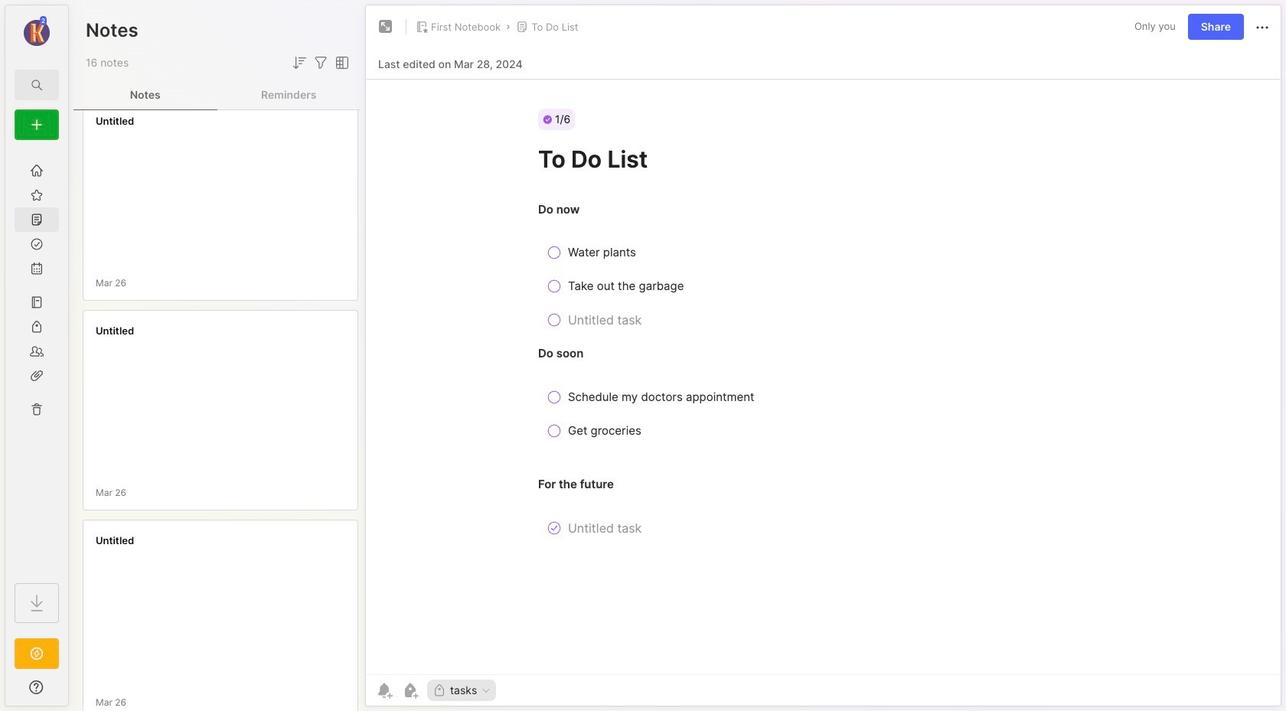 Task type: locate. For each thing, give the bounding box(es) containing it.
tree
[[5, 149, 68, 570]]

expand note image
[[377, 18, 395, 36]]

tree inside main "element"
[[5, 149, 68, 570]]

tasks Tag actions field
[[477, 685, 492, 696]]

Sort options field
[[290, 54, 309, 72]]

tab list
[[73, 80, 361, 110]]

add tag image
[[401, 681, 420, 700]]

upgrade image
[[28, 645, 46, 663]]

edit search image
[[28, 76, 46, 94]]

Note Editor text field
[[366, 79, 1281, 674]]

home image
[[29, 163, 44, 178]]



Task type: describe. For each thing, give the bounding box(es) containing it.
add filters image
[[312, 54, 330, 72]]

View options field
[[330, 54, 351, 72]]

Account field
[[5, 15, 68, 48]]

More actions field
[[1253, 17, 1272, 37]]

WHAT'S NEW field
[[5, 675, 68, 700]]

note window element
[[365, 5, 1282, 710]]

more actions image
[[1253, 18, 1272, 37]]

add a reminder image
[[375, 681, 394, 700]]

click to expand image
[[67, 683, 78, 701]]

main element
[[0, 0, 73, 711]]

Add filters field
[[312, 54, 330, 72]]



Task type: vqa. For each thing, say whether or not it's contained in the screenshot.
Tasks at the left
no



